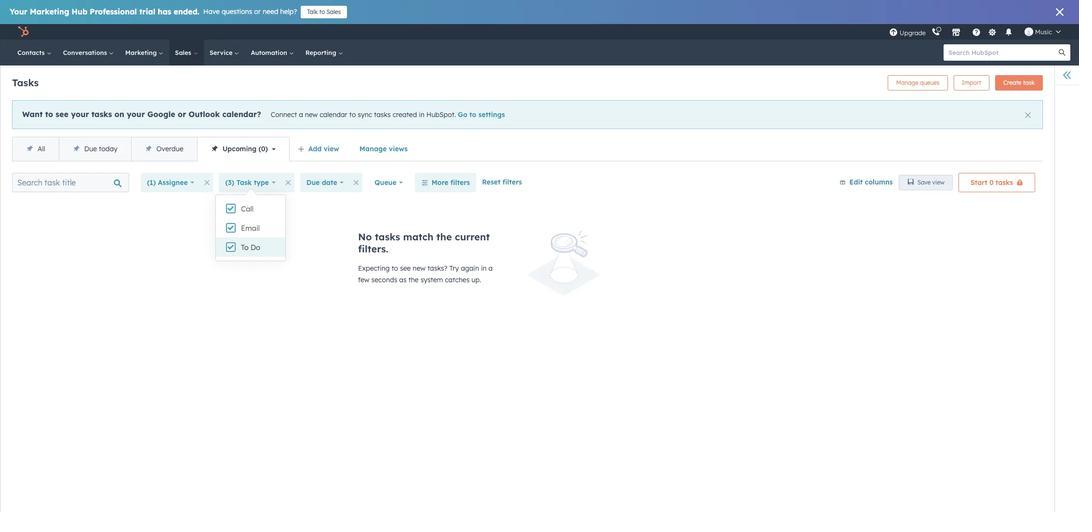 Task type: vqa. For each thing, say whether or not it's contained in the screenshot.
Primary company column header
no



Task type: describe. For each thing, give the bounding box(es) containing it.
to right go
[[470, 110, 477, 119]]

try
[[450, 264, 459, 273]]

tasks left 'on'
[[92, 109, 112, 119]]

talk to sales
[[307, 8, 341, 15]]

tasks banner
[[12, 72, 1043, 91]]

add view button
[[292, 139, 348, 159]]

import link
[[954, 75, 990, 91]]

save view button
[[899, 175, 953, 190]]

professional
[[90, 7, 137, 16]]

your marketing hub professional trial has ended. have questions or need help?
[[10, 7, 297, 16]]

add view
[[308, 145, 339, 153]]

sales inside button
[[327, 8, 341, 15]]

due for due today
[[84, 145, 97, 153]]

created
[[393, 110, 417, 119]]

match
[[403, 231, 434, 243]]

menu containing music
[[889, 24, 1068, 40]]

again
[[461, 264, 479, 273]]

talk
[[307, 8, 318, 15]]

to for talk
[[319, 8, 325, 15]]

all link
[[13, 137, 59, 161]]

tasks inside no tasks match the current filters.
[[375, 231, 400, 243]]

the inside expecting to see new tasks? try again in a few seconds as the system catches up.
[[409, 276, 419, 284]]

want
[[22, 109, 43, 119]]

tasks
[[12, 76, 39, 88]]

import
[[962, 79, 982, 86]]

contacts
[[17, 49, 47, 56]]

task
[[236, 178, 252, 187]]

contacts link
[[12, 40, 57, 66]]

ended.
[[174, 7, 199, 16]]

0 inside button
[[990, 178, 994, 187]]

want to see your tasks on your google or outlook calendar?
[[22, 109, 261, 119]]

few
[[358, 276, 370, 284]]

expecting
[[358, 264, 390, 273]]

sync
[[358, 110, 372, 119]]

see for your
[[56, 109, 68, 119]]

Search HubSpot search field
[[944, 44, 1062, 61]]

to for expecting
[[392, 264, 398, 273]]

reporting
[[306, 49, 338, 56]]

due for due date
[[307, 178, 320, 187]]

in inside the want to see your tasks on your google or outlook calendar? alert
[[419, 110, 425, 119]]

catches
[[445, 276, 470, 284]]

to left sync
[[349, 110, 356, 119]]

reset
[[482, 178, 501, 187]]

(3) task type
[[225, 178, 269, 187]]

help?
[[280, 7, 297, 16]]

2 your from the left
[[127, 109, 145, 119]]

current
[[455, 231, 490, 243]]

reset filters button
[[482, 173, 522, 187]]

0 horizontal spatial marketing
[[30, 7, 69, 16]]

hubspot.
[[427, 110, 456, 119]]

a inside expecting to see new tasks? try again in a few seconds as the system catches up.
[[489, 264, 493, 273]]

settings image
[[989, 28, 997, 37]]

seconds
[[371, 276, 397, 284]]

no tasks match the current filters.
[[358, 231, 490, 255]]

due today
[[84, 145, 117, 153]]

trial
[[139, 7, 155, 16]]

calendar?
[[222, 109, 261, 119]]

settings link
[[987, 27, 999, 37]]

add
[[308, 145, 322, 153]]

)
[[265, 145, 268, 153]]

1 horizontal spatial marketing
[[125, 49, 159, 56]]

start
[[971, 178, 988, 187]]

manage for manage views
[[360, 145, 387, 153]]

hub
[[72, 7, 87, 16]]

(3)
[[225, 178, 234, 187]]

date
[[322, 178, 337, 187]]

automation link
[[245, 40, 300, 66]]

view for save view
[[933, 179, 945, 186]]

calling icon image
[[932, 28, 941, 37]]

view for add view
[[324, 145, 339, 153]]

upgrade
[[900, 29, 926, 36]]

0 vertical spatial 0
[[261, 145, 265, 153]]

has
[[158, 7, 171, 16]]

no
[[358, 231, 372, 243]]

have
[[203, 7, 220, 16]]

close image
[[1056, 8, 1064, 16]]

type
[[254, 178, 269, 187]]

a inside alert
[[299, 110, 303, 119]]

manage views link
[[353, 139, 414, 159]]

due date button
[[300, 173, 350, 192]]

filters for more filters
[[451, 178, 470, 187]]

upcoming
[[223, 145, 257, 153]]

queue button
[[369, 173, 410, 192]]

in inside expecting to see new tasks? try again in a few seconds as the system catches up.
[[481, 264, 487, 273]]

1 your from the left
[[71, 109, 89, 119]]

calling icon button
[[928, 26, 944, 38]]

settings
[[479, 110, 505, 119]]

edit columns button
[[840, 176, 893, 189]]

due today link
[[59, 137, 131, 161]]

(1) assignee
[[147, 178, 188, 187]]

task
[[1024, 79, 1035, 86]]



Task type: locate. For each thing, give the bounding box(es) containing it.
as
[[399, 276, 407, 284]]

0 horizontal spatial or
[[178, 109, 186, 119]]

0 vertical spatial in
[[419, 110, 425, 119]]

1 vertical spatial a
[[489, 264, 493, 273]]

1 horizontal spatial in
[[481, 264, 487, 273]]

conversations
[[63, 49, 109, 56]]

system
[[421, 276, 443, 284]]

marketplaces image
[[952, 28, 961, 37]]

to
[[319, 8, 325, 15], [45, 109, 53, 119], [349, 110, 356, 119], [470, 110, 477, 119], [392, 264, 398, 273]]

1 vertical spatial sales
[[175, 49, 193, 56]]

manage for manage queues
[[896, 79, 919, 86]]

call
[[241, 204, 254, 214]]

upgrade image
[[889, 28, 898, 37]]

due inside popup button
[[307, 178, 320, 187]]

1 vertical spatial in
[[481, 264, 487, 273]]

start 0 tasks
[[971, 178, 1013, 187]]

new up system
[[413, 264, 426, 273]]

(1) assignee button
[[141, 173, 201, 192]]

0 horizontal spatial filters
[[451, 178, 470, 187]]

new inside expecting to see new tasks? try again in a few seconds as the system catches up.
[[413, 264, 426, 273]]

1 horizontal spatial manage
[[896, 79, 919, 86]]

or right google
[[178, 109, 186, 119]]

view inside popup button
[[324, 145, 339, 153]]

sales
[[327, 8, 341, 15], [175, 49, 193, 56]]

in right created
[[419, 110, 425, 119]]

1 vertical spatial view
[[933, 179, 945, 186]]

manage queues
[[896, 79, 940, 86]]

0 horizontal spatial manage
[[360, 145, 387, 153]]

1 vertical spatial due
[[307, 178, 320, 187]]

Search task title search field
[[12, 173, 129, 192]]

see up as
[[400, 264, 411, 273]]

email
[[241, 224, 260, 233]]

0
[[261, 145, 265, 153], [990, 178, 994, 187]]

marketing left hub
[[30, 7, 69, 16]]

navigation containing all
[[12, 137, 290, 162]]

questions
[[222, 7, 252, 16]]

columns
[[865, 178, 893, 186]]

view right the add
[[324, 145, 339, 153]]

in
[[419, 110, 425, 119], [481, 264, 487, 273]]

save view
[[918, 179, 945, 186]]

in up up. at left
[[481, 264, 487, 273]]

to inside talk to sales button
[[319, 8, 325, 15]]

manage left queues
[[896, 79, 919, 86]]

to for want
[[45, 109, 53, 119]]

queue
[[375, 178, 397, 187]]

see for new
[[400, 264, 411, 273]]

marketing down trial
[[125, 49, 159, 56]]

want to see your tasks on your google or outlook calendar? alert
[[12, 100, 1043, 129]]

0 horizontal spatial view
[[324, 145, 339, 153]]

calendar
[[320, 110, 348, 119]]

or inside your marketing hub professional trial has ended. have questions or need help?
[[254, 7, 261, 16]]

sales right talk
[[327, 8, 341, 15]]

create
[[1004, 79, 1022, 86]]

1 horizontal spatial see
[[400, 264, 411, 273]]

0 vertical spatial view
[[324, 145, 339, 153]]

manage left views
[[360, 145, 387, 153]]

manage queues link
[[888, 75, 948, 91]]

0 horizontal spatial sales
[[175, 49, 193, 56]]

1 horizontal spatial filters
[[503, 178, 522, 187]]

(3) task type button
[[219, 173, 282, 192]]

0 vertical spatial new
[[305, 110, 318, 119]]

your
[[10, 7, 27, 16]]

outlook
[[189, 109, 220, 119]]

google
[[147, 109, 175, 119]]

today
[[99, 145, 117, 153]]

list box containing call
[[216, 195, 285, 261]]

manage views
[[360, 145, 408, 153]]

menu
[[889, 24, 1068, 40]]

talk to sales button
[[301, 6, 347, 18]]

see inside expecting to see new tasks? try again in a few seconds as the system catches up.
[[400, 264, 411, 273]]

hubspot link
[[12, 26, 36, 38]]

connect
[[271, 110, 297, 119]]

conversations link
[[57, 40, 119, 66]]

1 horizontal spatial your
[[127, 109, 145, 119]]

see right want
[[56, 109, 68, 119]]

connect a new calendar to sync tasks created in hubspot. go to settings
[[271, 110, 505, 119]]

1 horizontal spatial the
[[437, 231, 452, 243]]

1 vertical spatial manage
[[360, 145, 387, 153]]

new left the calendar
[[305, 110, 318, 119]]

1 vertical spatial 0
[[990, 178, 994, 187]]

due date
[[307, 178, 337, 187]]

music button
[[1019, 24, 1067, 40]]

1 vertical spatial or
[[178, 109, 186, 119]]

due left date
[[307, 178, 320, 187]]

manage inside 'link'
[[360, 145, 387, 153]]

see inside alert
[[56, 109, 68, 119]]

1 horizontal spatial view
[[933, 179, 945, 186]]

to inside expecting to see new tasks? try again in a few seconds as the system catches up.
[[392, 264, 398, 273]]

1 horizontal spatial new
[[413, 264, 426, 273]]

your up due today link
[[71, 109, 89, 119]]

create task link
[[996, 75, 1043, 91]]

0 vertical spatial a
[[299, 110, 303, 119]]

0 vertical spatial see
[[56, 109, 68, 119]]

filters inside button
[[503, 178, 522, 187]]

the inside no tasks match the current filters.
[[437, 231, 452, 243]]

views
[[389, 145, 408, 153]]

view inside button
[[933, 179, 945, 186]]

tasks right sync
[[374, 110, 391, 119]]

need
[[263, 7, 278, 16]]

0 horizontal spatial in
[[419, 110, 425, 119]]

0 vertical spatial marketing
[[30, 7, 69, 16]]

tasks right start
[[996, 178, 1013, 187]]

overdue
[[157, 145, 184, 153]]

0 horizontal spatial a
[[299, 110, 303, 119]]

0 right the upcoming
[[261, 145, 265, 153]]

view right "save"
[[933, 179, 945, 186]]

0 vertical spatial or
[[254, 7, 261, 16]]

up.
[[472, 276, 481, 284]]

marketplaces button
[[946, 24, 967, 40]]

more filters link
[[415, 173, 476, 192]]

edit
[[850, 178, 863, 186]]

a
[[299, 110, 303, 119], [489, 264, 493, 273]]

0 right start
[[990, 178, 994, 187]]

0 vertical spatial due
[[84, 145, 97, 153]]

sales left service
[[175, 49, 193, 56]]

hubspot image
[[17, 26, 29, 38]]

navigation
[[12, 137, 290, 162]]

create task
[[1004, 79, 1035, 86]]

1 vertical spatial see
[[400, 264, 411, 273]]

filters.
[[358, 243, 388, 255]]

tasks right no at left top
[[375, 231, 400, 243]]

queues
[[920, 79, 940, 86]]

0 horizontal spatial 0
[[261, 145, 265, 153]]

to up seconds
[[392, 264, 398, 273]]

1 horizontal spatial due
[[307, 178, 320, 187]]

0 horizontal spatial new
[[305, 110, 318, 119]]

service
[[210, 49, 235, 56]]

upcoming ( 0 )
[[223, 145, 268, 153]]

filters right more
[[451, 178, 470, 187]]

filters for reset filters
[[503, 178, 522, 187]]

save
[[918, 179, 931, 186]]

notifications image
[[1005, 28, 1013, 37]]

assignee
[[158, 178, 188, 187]]

to do
[[241, 243, 260, 252]]

1 horizontal spatial sales
[[327, 8, 341, 15]]

1 horizontal spatial 0
[[990, 178, 994, 187]]

due left today
[[84, 145, 97, 153]]

0 horizontal spatial your
[[71, 109, 89, 119]]

your right 'on'
[[127, 109, 145, 119]]

or inside alert
[[178, 109, 186, 119]]

expecting to see new tasks? try again in a few seconds as the system catches up.
[[358, 264, 493, 284]]

go to settings link
[[458, 110, 505, 119]]

to right want
[[45, 109, 53, 119]]

1 vertical spatial the
[[409, 276, 419, 284]]

view
[[324, 145, 339, 153], [933, 179, 945, 186]]

search button
[[1054, 44, 1071, 61]]

1 vertical spatial new
[[413, 264, 426, 273]]

overdue link
[[131, 137, 197, 161]]

manage
[[896, 79, 919, 86], [360, 145, 387, 153]]

more
[[432, 178, 449, 187]]

reset filters
[[482, 178, 522, 187]]

filters right reset
[[503, 178, 522, 187]]

all
[[38, 145, 45, 153]]

0 horizontal spatial see
[[56, 109, 68, 119]]

or left need
[[254, 7, 261, 16]]

go
[[458, 110, 468, 119]]

1 vertical spatial marketing
[[125, 49, 159, 56]]

edit columns
[[850, 178, 893, 186]]

new inside the want to see your tasks on your google or outlook calendar? alert
[[305, 110, 318, 119]]

more filters
[[432, 178, 470, 187]]

0 vertical spatial manage
[[896, 79, 919, 86]]

service link
[[204, 40, 245, 66]]

close image
[[1026, 112, 1031, 118]]

tasks?
[[428, 264, 448, 273]]

0 horizontal spatial due
[[84, 145, 97, 153]]

to
[[241, 243, 249, 252]]

1 horizontal spatial a
[[489, 264, 493, 273]]

1 horizontal spatial or
[[254, 7, 261, 16]]

automation
[[251, 49, 289, 56]]

a right connect
[[299, 110, 303, 119]]

a right again
[[489, 264, 493, 273]]

do
[[251, 243, 260, 252]]

list box
[[216, 195, 285, 261]]

0 horizontal spatial the
[[409, 276, 419, 284]]

the right as
[[409, 276, 419, 284]]

to right talk
[[319, 8, 325, 15]]

0 vertical spatial sales
[[327, 8, 341, 15]]

on
[[115, 109, 124, 119]]

manage inside 'link'
[[896, 79, 919, 86]]

help image
[[972, 28, 981, 37]]

see
[[56, 109, 68, 119], [400, 264, 411, 273]]

tasks inside start 0 tasks button
[[996, 178, 1013, 187]]

music
[[1036, 28, 1053, 36]]

search image
[[1059, 49, 1066, 56]]

0 vertical spatial the
[[437, 231, 452, 243]]

marketing link
[[119, 40, 169, 66]]

the right match
[[437, 231, 452, 243]]

greg robinson image
[[1025, 27, 1034, 36]]



